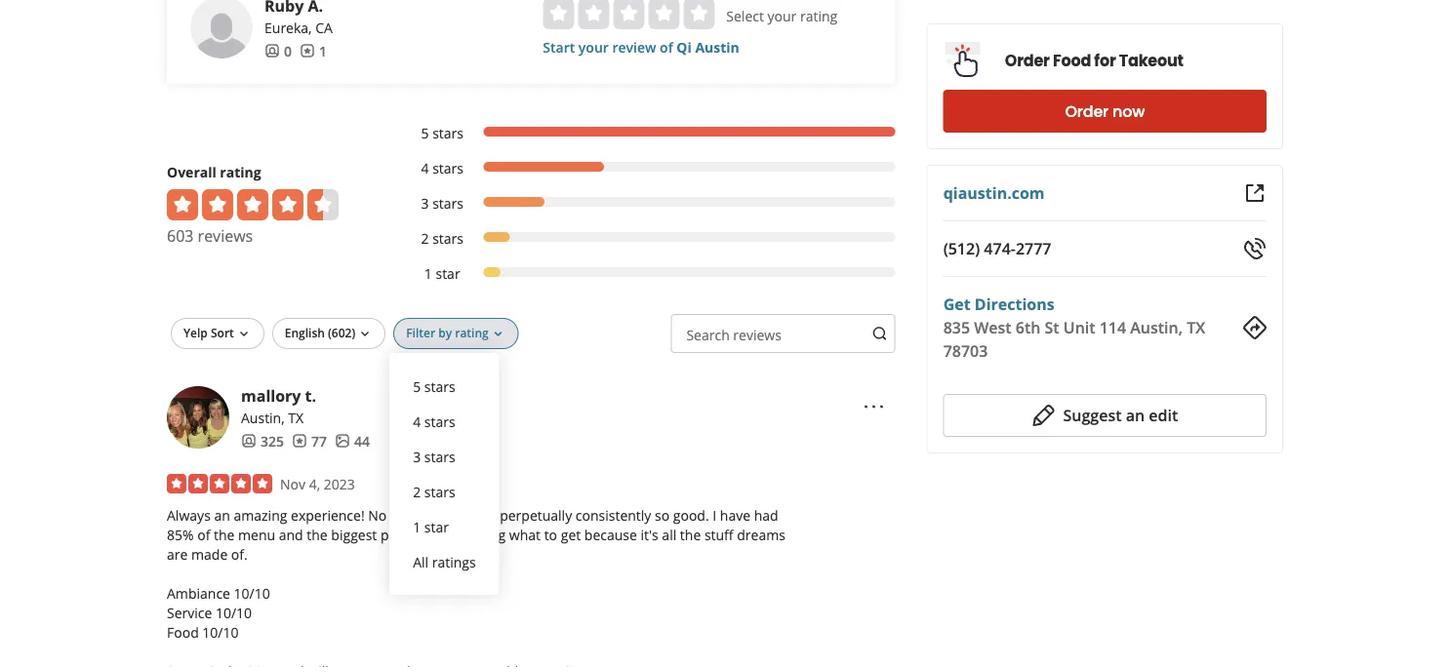 Task type: locate. For each thing, give the bounding box(es) containing it.
3 stars for 3 stars button
[[413, 447, 455, 466]]

5 inside button
[[413, 377, 421, 396]]

an down 5 star rating image
[[214, 506, 230, 524]]

t.
[[305, 385, 316, 406]]

10/10
[[234, 584, 270, 603], [216, 603, 252, 622], [202, 623, 239, 642]]

1 horizontal spatial an
[[1126, 405, 1145, 426]]

0 vertical spatial austin,
[[1130, 317, 1183, 338]]

2 stars
[[421, 229, 464, 247], [413, 482, 455, 501]]

0 vertical spatial and
[[472, 506, 496, 524]]

food inside ambiance 10/10 service 10/10 food 10/10
[[167, 623, 199, 642]]

what
[[509, 525, 541, 544]]

1 vertical spatial 5 stars
[[413, 377, 455, 396]]

rating right select
[[800, 6, 838, 25]]

0 horizontal spatial order
[[1005, 50, 1050, 72]]

2 stars for 2 stars button
[[413, 482, 455, 501]]

star inside 1 star button
[[424, 518, 449, 536]]

your for start
[[579, 37, 609, 56]]

1 vertical spatial your
[[579, 37, 609, 56]]

ambiance
[[167, 584, 230, 603]]

24 directions v2 image
[[1243, 316, 1267, 340]]

0 horizontal spatial 1
[[319, 41, 327, 60]]

1 up filter
[[424, 264, 432, 282]]

1 horizontal spatial order
[[1065, 101, 1109, 122]]

1 horizontal spatial the
[[307, 525, 328, 544]]

1 horizontal spatial and
[[472, 506, 496, 524]]

16 review v2 image
[[292, 433, 307, 449]]

had
[[754, 506, 779, 524]]

4 stars
[[421, 158, 464, 177], [413, 412, 455, 431]]

consistently
[[576, 506, 651, 524]]

reviews element
[[300, 41, 327, 60], [292, 431, 327, 451]]

filter reviews by 5 stars rating element
[[401, 123, 896, 142]]

your right select
[[768, 6, 797, 25]]

0 vertical spatial an
[[1126, 405, 1145, 426]]

because
[[584, 525, 637, 544]]

3 inside button
[[413, 447, 421, 466]]

all ratings button
[[405, 544, 484, 580]]

nov 4, 2023
[[280, 475, 355, 493]]

tx left "24 directions v2" icon
[[1187, 317, 1205, 338]]

tx inside get directions 835 west 6th st unit 114 austin, tx 78703
[[1187, 317, 1205, 338]]

stars for 5 stars button
[[424, 377, 455, 396]]

1 horizontal spatial rating
[[455, 325, 489, 341]]

star for 1 star button
[[424, 518, 449, 536]]

reviews element right 0
[[300, 41, 327, 60]]

service
[[167, 603, 212, 622]]

ambiance 10/10 service 10/10 food 10/10
[[167, 584, 270, 642]]

of
[[660, 37, 673, 56], [197, 525, 210, 544]]

4 stars for filter reviews by 4 stars rating element
[[421, 158, 464, 177]]

0 vertical spatial friends element
[[264, 41, 292, 60]]

1 vertical spatial an
[[214, 506, 230, 524]]

1 vertical spatial 3 stars
[[413, 447, 455, 466]]

(no rating) image
[[543, 0, 715, 29]]

5 stars inside button
[[413, 377, 455, 396]]

3
[[421, 194, 429, 212], [413, 447, 421, 466]]

None radio
[[543, 0, 574, 29], [578, 0, 609, 29], [613, 0, 644, 29], [683, 0, 715, 29], [543, 0, 574, 29], [578, 0, 609, 29], [613, 0, 644, 29], [683, 0, 715, 29]]

0 vertical spatial 3
[[421, 194, 429, 212]]

of.
[[231, 545, 248, 563]]

None radio
[[648, 0, 680, 29]]

order for order now
[[1065, 101, 1109, 122]]

of left qi
[[660, 37, 673, 56]]

16 chevron down v2 image right sort
[[236, 327, 252, 342]]

the down good.
[[680, 525, 701, 544]]

made
[[191, 545, 228, 563]]

1 vertical spatial food
[[167, 623, 199, 642]]

0 vertical spatial rating
[[800, 6, 838, 25]]

friends element
[[264, 41, 292, 60], [241, 431, 284, 451]]

food left the for
[[1053, 50, 1091, 72]]

1 vertical spatial 4
[[413, 412, 421, 431]]

474-
[[984, 238, 1016, 259]]

1 star for filter reviews by 1 star rating "element"
[[424, 264, 460, 282]]

5
[[421, 123, 429, 142], [413, 377, 421, 396]]

16 chevron down v2 image inside yelp sort dropdown button
[[236, 327, 252, 342]]

1 vertical spatial 1
[[424, 264, 432, 282]]

0 horizontal spatial austin,
[[241, 408, 285, 427]]

0 horizontal spatial reviews
[[198, 225, 253, 246]]

2
[[421, 229, 429, 247], [413, 482, 421, 501]]

5 stars
[[421, 123, 464, 142], [413, 377, 455, 396]]

all
[[413, 553, 429, 571]]

4 inside button
[[413, 412, 421, 431]]

1 inside filter reviews by 1 star rating "element"
[[424, 264, 432, 282]]

114
[[1100, 317, 1126, 338]]

24 external link v2 image
[[1243, 182, 1267, 205]]

1 vertical spatial friends element
[[241, 431, 284, 451]]

2 for filter reviews by 2 stars rating element
[[421, 229, 429, 247]]

for
[[1094, 50, 1116, 72]]

16 review v2 image
[[300, 43, 315, 59]]

order
[[1005, 50, 1050, 72], [1065, 101, 1109, 122]]

1 the from the left
[[214, 525, 235, 544]]

0 horizontal spatial of
[[197, 525, 210, 544]]

your right start
[[579, 37, 609, 56]]

10/10 down the ambiance
[[216, 603, 252, 622]]

5 for filter reviews by 5 stars rating element
[[421, 123, 429, 142]]

1 vertical spatial austin,
[[241, 408, 285, 427]]

16 chevron down v2 image inside english (602) dropdown button
[[357, 327, 373, 342]]

0 horizontal spatial rating
[[220, 162, 261, 181]]

food down service
[[167, 623, 199, 642]]

16 chevron down v2 image right (602)
[[357, 327, 373, 342]]

your for select
[[768, 6, 797, 25]]

0 vertical spatial order
[[1005, 50, 1050, 72]]

photos element
[[335, 431, 370, 451]]

2 up weakest
[[413, 482, 421, 501]]

austin, down mallory
[[241, 408, 285, 427]]

2 stars for filter reviews by 2 stars rating element
[[421, 229, 464, 247]]

sort
[[211, 325, 234, 341]]

5 stars for 5 stars button
[[413, 377, 455, 396]]

0 vertical spatial food
[[1053, 50, 1091, 72]]

2 16 chevron down v2 image from the left
[[357, 327, 373, 342]]

0 horizontal spatial food
[[167, 623, 199, 642]]

4 stars inside button
[[413, 412, 455, 431]]

stars for filter reviews by 4 stars rating element
[[432, 158, 464, 177]]

16 chevron down v2 image for (602)
[[357, 327, 373, 342]]

qi
[[677, 37, 692, 56]]

2 stars up weakest
[[413, 482, 455, 501]]

1 vertical spatial 3
[[413, 447, 421, 466]]

get directions link
[[943, 294, 1055, 315]]

3 for filter reviews by 3 stars rating element
[[421, 194, 429, 212]]

  text field
[[671, 314, 896, 353]]

overall
[[167, 162, 216, 181]]

1 vertical spatial tx
[[288, 408, 304, 427]]

reviews down the 4.5 star rating image
[[198, 225, 253, 246]]

order now link
[[943, 90, 1267, 133]]

get
[[561, 525, 581, 544]]

filter by rating button
[[393, 318, 519, 349]]

always an amazing experience! no weakest link and perpetually consistently so good. i have had 85% of the menu and the biggest problem is deciding what to get because it's all the stuff dreams are made of.
[[167, 506, 786, 563]]

2 horizontal spatial the
[[680, 525, 701, 544]]

rating for select your rating
[[800, 6, 838, 25]]

5 stars button
[[405, 369, 484, 404]]

of up "made" on the bottom left of the page
[[197, 525, 210, 544]]

1 vertical spatial order
[[1065, 101, 1109, 122]]

44
[[354, 432, 370, 450]]

0 horizontal spatial the
[[214, 525, 235, 544]]

10/10 down of. in the bottom left of the page
[[234, 584, 270, 603]]

reviews element containing 1
[[300, 41, 327, 60]]

1 horizontal spatial reviews
[[733, 325, 782, 344]]

1 star
[[424, 264, 460, 282], [413, 518, 449, 536]]

2 stars up by
[[421, 229, 464, 247]]

an left edit
[[1126, 405, 1145, 426]]

0 vertical spatial 5 stars
[[421, 123, 464, 142]]

1 vertical spatial reviews
[[733, 325, 782, 344]]

tx
[[1187, 317, 1205, 338], [288, 408, 304, 427]]

austin, right 114
[[1130, 317, 1183, 338]]

1 horizontal spatial of
[[660, 37, 673, 56]]

78703
[[943, 341, 988, 362]]

reviews element containing 77
[[292, 431, 327, 451]]

1 star inside filter reviews by 1 star rating "element"
[[424, 264, 460, 282]]

3 stars inside button
[[413, 447, 455, 466]]

0 horizontal spatial 16 chevron down v2 image
[[236, 327, 252, 342]]

2 inside button
[[413, 482, 421, 501]]

1 horizontal spatial your
[[768, 6, 797, 25]]

1 vertical spatial rating
[[220, 162, 261, 181]]

1 vertical spatial reviews element
[[292, 431, 327, 451]]

tx up 16 review v2 image
[[288, 408, 304, 427]]

suggest an edit button
[[943, 394, 1267, 437]]

0 vertical spatial 3 stars
[[421, 194, 464, 212]]

1 horizontal spatial 16 chevron down v2 image
[[357, 327, 373, 342]]

st
[[1045, 317, 1060, 338]]

order left now
[[1065, 101, 1109, 122]]

1 16 chevron down v2 image from the left
[[236, 327, 252, 342]]

an inside button
[[1126, 405, 1145, 426]]

friends element for eureka, ca
[[264, 41, 292, 60]]

0 vertical spatial star
[[436, 264, 460, 282]]

0 vertical spatial tx
[[1187, 317, 1205, 338]]

2 stars inside button
[[413, 482, 455, 501]]

85%
[[167, 525, 194, 544]]

1 right 16 review v2 icon
[[319, 41, 327, 60]]

1 vertical spatial 5
[[413, 377, 421, 396]]

1 left is
[[413, 518, 421, 536]]

3 the from the left
[[680, 525, 701, 544]]

friends element for austin, tx
[[241, 431, 284, 451]]

1 inside reviews element
[[319, 41, 327, 60]]

0 vertical spatial reviews
[[198, 225, 253, 246]]

reviews
[[198, 225, 253, 246], [733, 325, 782, 344]]

1
[[319, 41, 327, 60], [424, 264, 432, 282], [413, 518, 421, 536]]

0 vertical spatial 5
[[421, 123, 429, 142]]

3 stars button
[[405, 439, 484, 474]]

stars for 4 stars button
[[424, 412, 455, 431]]

rating left 16 chevron down v2 icon on the left
[[455, 325, 489, 341]]

2 vertical spatial rating
[[455, 325, 489, 341]]

experience!
[[291, 506, 365, 524]]

so
[[655, 506, 670, 524]]

and
[[472, 506, 496, 524], [279, 525, 303, 544]]

it's
[[641, 525, 658, 544]]

2 up filter
[[421, 229, 429, 247]]

1 vertical spatial of
[[197, 525, 210, 544]]

get directions 835 west 6th st unit 114 austin, tx 78703
[[943, 294, 1205, 362]]

0 horizontal spatial an
[[214, 506, 230, 524]]

your
[[768, 6, 797, 25], [579, 37, 609, 56]]

2 horizontal spatial rating
[[800, 6, 838, 25]]

3 stars for filter reviews by 3 stars rating element
[[421, 194, 464, 212]]

order food for takeout
[[1005, 50, 1184, 72]]

friends element containing 325
[[241, 431, 284, 451]]

0 vertical spatial 2
[[421, 229, 429, 247]]

order left the for
[[1005, 50, 1050, 72]]

0 vertical spatial 4
[[421, 158, 429, 177]]

star inside filter reviews by 1 star rating "element"
[[436, 264, 460, 282]]

filter reviews by 4 stars rating element
[[401, 158, 896, 177]]

biggest
[[331, 525, 377, 544]]

2 vertical spatial 1
[[413, 518, 421, 536]]

an
[[1126, 405, 1145, 426], [214, 506, 230, 524]]

have
[[720, 506, 751, 524]]

1 horizontal spatial tx
[[1187, 317, 1205, 338]]

the down experience!
[[307, 525, 328, 544]]

1 inside 1 star button
[[413, 518, 421, 536]]

suggest an edit
[[1063, 405, 1178, 426]]

0 horizontal spatial tx
[[288, 408, 304, 427]]

0 vertical spatial 1 star
[[424, 264, 460, 282]]

1 vertical spatial 2 stars
[[413, 482, 455, 501]]

1 star button
[[405, 509, 484, 544]]

the up "made" on the bottom left of the page
[[214, 525, 235, 544]]

reviews right search
[[733, 325, 782, 344]]

reviews element left the 16 photos v2
[[292, 431, 327, 451]]

reviews element for eureka, ca
[[300, 41, 327, 60]]

1 vertical spatial 4 stars
[[413, 412, 455, 431]]

16 chevron down v2 image for sort
[[236, 327, 252, 342]]

an inside always an amazing experience! no weakest link and perpetually consistently so good. i have had 85% of the menu and the biggest problem is deciding what to get because it's all the stuff dreams are made of.
[[214, 506, 230, 524]]

deciding
[[452, 525, 506, 544]]

0 vertical spatial of
[[660, 37, 673, 56]]

1 vertical spatial 1 star
[[413, 518, 449, 536]]

10/10 down service
[[202, 623, 239, 642]]

friends element down eureka,
[[264, 41, 292, 60]]

photo of ruby a. image
[[190, 0, 253, 58]]

1 horizontal spatial 1
[[413, 518, 421, 536]]

1 star inside 1 star button
[[413, 518, 449, 536]]

and right menu
[[279, 525, 303, 544]]

0 vertical spatial reviews element
[[300, 41, 327, 60]]

rating inside dropdown button
[[455, 325, 489, 341]]

overall rating
[[167, 162, 261, 181]]

16 chevron down v2 image
[[236, 327, 252, 342], [357, 327, 373, 342]]

friends element containing 0
[[264, 41, 292, 60]]

2 horizontal spatial 1
[[424, 264, 432, 282]]

0 vertical spatial 4 stars
[[421, 158, 464, 177]]

0 vertical spatial 1
[[319, 41, 327, 60]]

5 for 5 stars button
[[413, 377, 421, 396]]

1 vertical spatial and
[[279, 525, 303, 544]]

1 vertical spatial 2
[[413, 482, 421, 501]]

stars for filter reviews by 5 stars rating element
[[432, 123, 464, 142]]

3 stars
[[421, 194, 464, 212], [413, 447, 455, 466]]

stars for 2 stars button
[[424, 482, 455, 501]]

friends element left 16 review v2 image
[[241, 431, 284, 451]]

rating up the 4.5 star rating image
[[220, 162, 261, 181]]

0 horizontal spatial your
[[579, 37, 609, 56]]

the
[[214, 525, 235, 544], [307, 525, 328, 544], [680, 525, 701, 544]]

1 horizontal spatial austin,
[[1130, 317, 1183, 338]]

is
[[438, 525, 448, 544]]

0 vertical spatial 2 stars
[[421, 229, 464, 247]]

0 vertical spatial your
[[768, 6, 797, 25]]

4
[[421, 158, 429, 177], [413, 412, 421, 431]]

1 vertical spatial star
[[424, 518, 449, 536]]

and up deciding
[[472, 506, 496, 524]]

reviews for search reviews
[[733, 325, 782, 344]]

edit
[[1149, 405, 1178, 426]]

rating element
[[543, 0, 715, 29]]



Task type: vqa. For each thing, say whether or not it's contained in the screenshot.
Eureka,
yes



Task type: describe. For each thing, give the bounding box(es) containing it.
of inside always an amazing experience! no weakest link and perpetually consistently so good. i have had 85% of the menu and the biggest problem is deciding what to get because it's all the stuff dreams are made of.
[[197, 525, 210, 544]]

603 reviews
[[167, 225, 253, 246]]

filter by rating
[[406, 325, 489, 341]]

link
[[446, 506, 468, 524]]

star for filter reviews by 1 star rating "element"
[[436, 264, 460, 282]]

1 horizontal spatial food
[[1053, 50, 1091, 72]]

english
[[285, 325, 325, 341]]

ca
[[315, 18, 333, 36]]

are
[[167, 545, 188, 563]]

takeout
[[1119, 50, 1184, 72]]

photo of mallory t. image
[[167, 386, 229, 449]]

search
[[687, 325, 730, 344]]

yelp sort
[[183, 325, 234, 341]]

austin, inside get directions 835 west 6th st unit 114 austin, tx 78703
[[1130, 317, 1183, 338]]

4 for 4 stars button
[[413, 412, 421, 431]]

ratings
[[432, 553, 476, 571]]

6th
[[1016, 317, 1041, 338]]

16 friends v2 image
[[241, 433, 257, 449]]

0 horizontal spatial and
[[279, 525, 303, 544]]

stuff
[[705, 525, 734, 544]]

mallory t. austin, tx
[[241, 385, 316, 427]]

start your review of qi austin
[[543, 37, 740, 56]]

2 stars button
[[405, 474, 484, 509]]

2 the from the left
[[307, 525, 328, 544]]

325
[[261, 432, 284, 450]]

(602)
[[328, 325, 355, 341]]

no
[[368, 506, 387, 524]]

16 chevron down v2 image
[[491, 327, 506, 342]]

search image
[[872, 326, 888, 342]]

suggest
[[1063, 405, 1122, 426]]

now
[[1113, 101, 1145, 122]]

(512) 474-2777
[[943, 238, 1052, 259]]

mallory t. link
[[241, 385, 316, 406]]

an for always
[[214, 506, 230, 524]]

yelp sort button
[[171, 318, 264, 349]]

1 for 1 star button
[[413, 518, 421, 536]]

select your rating
[[726, 6, 838, 25]]

eureka, ca
[[264, 18, 333, 36]]

menu
[[238, 525, 275, 544]]

good.
[[673, 506, 709, 524]]

directions
[[975, 294, 1055, 315]]

nov
[[280, 475, 306, 493]]

5 star rating image
[[167, 474, 272, 494]]

2 for 2 stars button
[[413, 482, 421, 501]]

filter reviews by 2 stars rating element
[[401, 228, 896, 248]]

0
[[284, 41, 292, 60]]

weakest
[[390, 506, 442, 524]]

1 for filter reviews by 1 star rating "element"
[[424, 264, 432, 282]]

3 for 3 stars button
[[413, 447, 421, 466]]

west
[[974, 317, 1012, 338]]

austin
[[695, 37, 740, 56]]

1 star for 1 star button
[[413, 518, 449, 536]]

start
[[543, 37, 575, 56]]

4.5 star rating image
[[167, 189, 339, 220]]

stars for 3 stars button
[[424, 447, 455, 466]]

english (602)
[[285, 325, 355, 341]]

qiaustin.com link
[[943, 183, 1045, 203]]

dreams
[[737, 525, 786, 544]]

all ratings
[[413, 553, 476, 571]]

4 stars button
[[405, 404, 484, 439]]

5 stars for filter reviews by 5 stars rating element
[[421, 123, 464, 142]]

by
[[438, 325, 452, 341]]

2 vertical spatial 10/10
[[202, 623, 239, 642]]

problem
[[381, 525, 435, 544]]

(512)
[[943, 238, 980, 259]]

english (602) button
[[272, 318, 386, 349]]

order now
[[1065, 101, 1145, 122]]

filter reviews by 1 star rating element
[[401, 263, 896, 283]]

4 for filter reviews by 4 stars rating element
[[421, 158, 429, 177]]

2023
[[324, 475, 355, 493]]

reviews for 603 reviews
[[198, 225, 253, 246]]

603
[[167, 225, 194, 246]]

to
[[544, 525, 557, 544]]

eureka,
[[264, 18, 312, 36]]

2777
[[1016, 238, 1052, 259]]

rating for filter by rating
[[455, 325, 489, 341]]

0 vertical spatial 10/10
[[234, 584, 270, 603]]

tx inside mallory t. austin, tx
[[288, 408, 304, 427]]

an for suggest
[[1126, 405, 1145, 426]]

unit
[[1064, 317, 1096, 338]]

1 vertical spatial 10/10
[[216, 603, 252, 622]]

24 phone v2 image
[[1243, 237, 1267, 261]]

4 stars for 4 stars button
[[413, 412, 455, 431]]

filter
[[406, 325, 435, 341]]

16 friends v2 image
[[264, 43, 280, 59]]

perpetually
[[500, 506, 572, 524]]

16 photos v2 image
[[335, 433, 350, 449]]

i
[[713, 506, 717, 524]]

order for order food for takeout
[[1005, 50, 1050, 72]]

amazing
[[234, 506, 287, 524]]

filter reviews by 3 stars rating element
[[401, 193, 896, 213]]

select
[[726, 6, 764, 25]]

search reviews
[[687, 325, 782, 344]]

mallory
[[241, 385, 301, 406]]

austin, inside mallory t. austin, tx
[[241, 408, 285, 427]]

reviews element for austin, tx
[[292, 431, 327, 451]]

all
[[662, 525, 677, 544]]

24 pencil v2 image
[[1032, 404, 1055, 427]]

yelp
[[183, 325, 208, 341]]

835
[[943, 317, 970, 338]]

stars for filter reviews by 2 stars rating element
[[432, 229, 464, 247]]

menu image
[[862, 395, 886, 419]]

stars for filter reviews by 3 stars rating element
[[432, 194, 464, 212]]

always
[[167, 506, 211, 524]]



